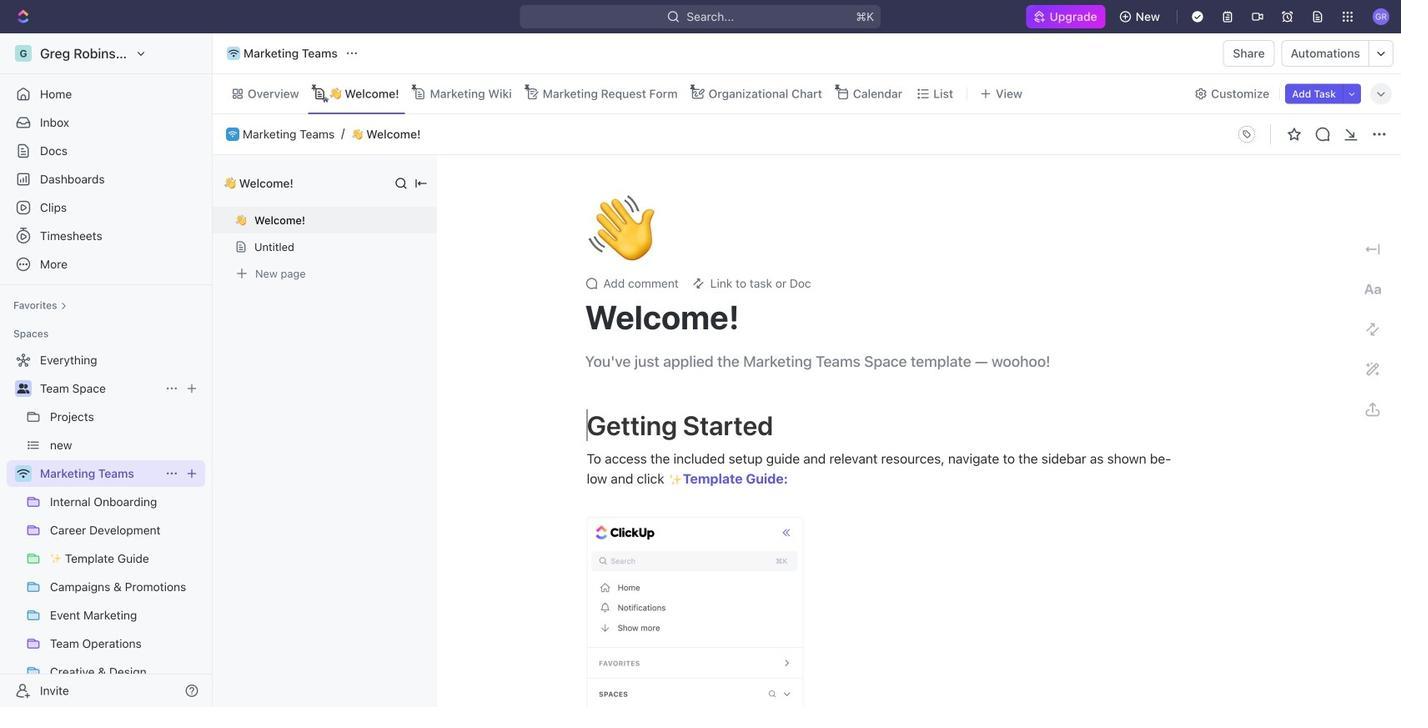 Task type: describe. For each thing, give the bounding box(es) containing it.
user group image
[[17, 384, 30, 394]]

tree inside sidebar navigation
[[7, 347, 205, 707]]

sidebar navigation
[[0, 33, 216, 707]]



Task type: vqa. For each thing, say whether or not it's contained in the screenshot.
"your"
no



Task type: locate. For each thing, give the bounding box(es) containing it.
1 vertical spatial wifi image
[[17, 469, 30, 479]]

wifi image inside sidebar navigation
[[17, 469, 30, 479]]

wifi image
[[229, 131, 237, 137]]

1 horizontal spatial wifi image
[[228, 49, 239, 58]]

tree
[[7, 347, 205, 707]]

0 vertical spatial wifi image
[[228, 49, 239, 58]]

dropdown menu image
[[1233, 121, 1260, 148]]

wifi image
[[228, 49, 239, 58], [17, 469, 30, 479]]

greg robinson's workspace, , element
[[15, 45, 32, 62]]

0 horizontal spatial wifi image
[[17, 469, 30, 479]]



